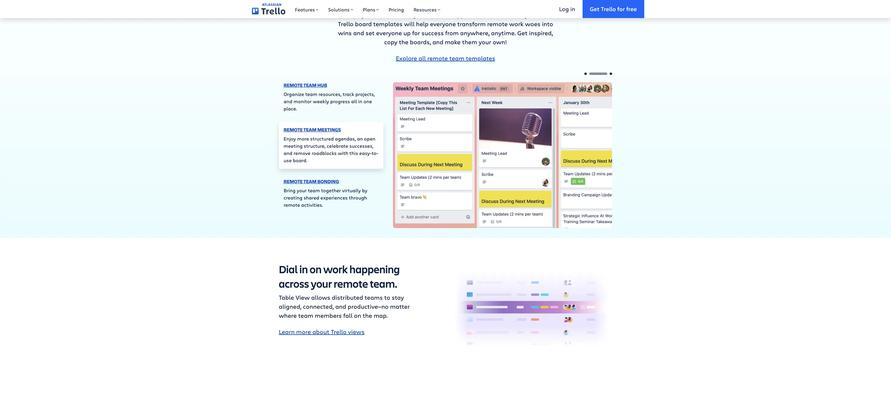 Task type: vqa. For each thing, say whether or not it's contained in the screenshot.
the leftmost the ,
no



Task type: locate. For each thing, give the bounding box(es) containing it.
everyone up the copy
[[376, 29, 402, 37]]

up
[[404, 29, 411, 37]]

trello left free
[[602, 5, 617, 13]]

distributed
[[332, 294, 363, 302]]

on right the fall
[[354, 312, 362, 320]]

1 vertical spatial get
[[518, 29, 528, 37]]

0 vertical spatial more
[[297, 135, 309, 142]]

celebrate
[[327, 143, 349, 149]]

team inside dial in on work happening across your remote team. table view allows distributed teams to stay aligned, connected, and productive—no matter where team members fall on the map.
[[299, 312, 314, 320]]

with
[[338, 150, 349, 156]]

1 horizontal spatial for
[[618, 5, 626, 13]]

0 horizontal spatial work
[[324, 262, 348, 276]]

2 remote from the top
[[284, 126, 303, 133]]

team inside remote team meetings enjoy more structured agendas, an open meeting structure, celebrate successes, and remove roadblocks with this easy-to- use board.
[[304, 126, 317, 133]]

the down up
[[399, 38, 409, 46]]

remote team hub organize team resources, track projects, and monitor weekly progress all in one place.
[[284, 82, 375, 112]]

team inside remote team hub organize team resources, track projects, and monitor weekly progress all in one place.
[[306, 91, 318, 97]]

own!
[[493, 38, 507, 46]]

creating
[[284, 194, 303, 201]]

team up shared at the left of the page
[[308, 187, 320, 194]]

track
[[343, 91, 355, 97]]

on
[[310, 262, 322, 276], [354, 312, 362, 320]]

get right log in
[[590, 5, 600, 13]]

remote up enjoy at the top left of the page
[[284, 126, 303, 133]]

set
[[366, 29, 375, 37]]

activities.
[[302, 202, 323, 208]]

all inside remote team hub organize team resources, track projects, and monitor weekly progress all in one place.
[[352, 98, 357, 104]]

1 vertical spatial everyone
[[376, 29, 402, 37]]

team up shared at the left of the page
[[304, 178, 317, 185]]

1 vertical spatial team
[[304, 126, 317, 133]]

matter
[[390, 303, 410, 311]]

and
[[354, 29, 364, 37], [433, 38, 444, 46], [284, 98, 293, 104], [284, 150, 293, 156], [336, 303, 347, 311]]

trello up wins
[[338, 20, 354, 28]]

2 horizontal spatial work
[[510, 20, 524, 28]]

1 horizontal spatial templates
[[466, 54, 496, 62]]

remote
[[488, 20, 508, 28], [428, 54, 448, 62], [284, 202, 300, 208], [334, 276, 368, 291]]

1 vertical spatial for
[[413, 29, 420, 37]]

an
[[357, 135, 363, 142]]

remote up anytime.
[[488, 20, 508, 28]]

get
[[590, 5, 600, 13], [518, 29, 528, 37]]

team inside "the sky's the limit when your team is supported to work virtually. these trello board templates will help everyone transform remote work woes into wins and set everyone up for success from anywhere, anytime. get inspired, copy the boards, and make them your own!"
[[428, 11, 443, 19]]

more inside remote team meetings enjoy more structured agendas, an open meeting structure, celebrate successes, and remove roadblocks with this easy-to- use board.
[[297, 135, 309, 142]]

trello left views
[[331, 328, 347, 336]]

1 vertical spatial on
[[354, 312, 362, 320]]

0 vertical spatial the
[[371, 11, 381, 19]]

2 horizontal spatial in
[[571, 5, 576, 13]]

in
[[571, 5, 576, 13], [359, 98, 363, 104], [300, 262, 308, 276]]

0 horizontal spatial everyone
[[376, 29, 402, 37]]

happening
[[350, 262, 400, 276]]

everyone down is
[[430, 20, 456, 28]]

3 remote from the top
[[284, 178, 303, 185]]

templates down limit
[[374, 20, 403, 28]]

bonding
[[318, 178, 339, 185]]

and down success
[[433, 38, 444, 46]]

to
[[482, 11, 488, 19], [385, 294, 391, 302]]

for left free
[[618, 5, 626, 13]]

0 vertical spatial trello
[[602, 5, 617, 13]]

all
[[419, 54, 426, 62], [352, 98, 357, 104]]

0 vertical spatial work
[[489, 11, 504, 19]]

team up structured
[[304, 126, 317, 133]]

get down woes
[[518, 29, 528, 37]]

bring
[[284, 187, 296, 194]]

to inside dial in on work happening across your remote team. table view allows distributed teams to stay aligned, connected, and productive—no matter where team members fall on the map.
[[385, 294, 391, 302]]

remote team bonding link
[[284, 178, 339, 185]]

2 team from the top
[[304, 126, 317, 133]]

remote inside remote team hub organize team resources, track projects, and monitor weekly progress all in one place.
[[284, 82, 303, 88]]

copy
[[385, 38, 398, 46]]

solutions
[[328, 6, 350, 13]]

1 vertical spatial work
[[510, 20, 524, 28]]

2 vertical spatial work
[[324, 262, 348, 276]]

your inside dial in on work happening across your remote team. table view allows distributed teams to stay aligned, connected, and productive—no matter where team members fall on the map.
[[311, 276, 332, 291]]

limit
[[382, 11, 395, 19]]

meeting
[[284, 143, 303, 149]]

where
[[279, 312, 297, 320]]

remote up the bring
[[284, 178, 303, 185]]

team left is
[[428, 11, 443, 19]]

1 vertical spatial the
[[399, 38, 409, 46]]

all down track
[[352, 98, 357, 104]]

1 vertical spatial all
[[352, 98, 357, 104]]

remote down creating
[[284, 202, 300, 208]]

team inside remote team hub organize team resources, track projects, and monitor weekly progress all in one place.
[[304, 82, 317, 88]]

remote inside "remote team bonding bring your team together virtually by creating shared experiences through remote activities."
[[284, 178, 303, 185]]

aligned,
[[279, 303, 302, 311]]

for right up
[[413, 29, 420, 37]]

in left one
[[359, 98, 363, 104]]

remote team meetings enjoy more structured agendas, an open meeting structure, celebrate successes, and remove roadblocks with this easy-to- use board.
[[284, 126, 379, 163]]

remote team bonding bring your team together virtually by creating shared experiences through remote activities.
[[284, 178, 368, 208]]

teams
[[365, 294, 383, 302]]

more up meeting
[[297, 135, 309, 142]]

wins
[[338, 29, 352, 37]]

and up use
[[284, 150, 293, 156]]

team down remote team hub link
[[306, 91, 318, 97]]

work inside dial in on work happening across your remote team. table view allows distributed teams to stay aligned, connected, and productive—no matter where team members fall on the map.
[[324, 262, 348, 276]]

fall
[[344, 312, 353, 320]]

team inside "remote team bonding bring your team together virtually by creating shared experiences through remote activities."
[[304, 178, 317, 185]]

team down connected,
[[299, 312, 314, 320]]

0 horizontal spatial in
[[300, 262, 308, 276]]

0 vertical spatial to
[[482, 11, 488, 19]]

1 vertical spatial trello
[[338, 20, 354, 28]]

help
[[416, 20, 429, 28]]

more right learn at the bottom
[[296, 328, 311, 336]]

to left the 'stay'
[[385, 294, 391, 302]]

sky's
[[356, 11, 370, 19]]

0 vertical spatial remote
[[284, 82, 303, 88]]

for
[[618, 5, 626, 13], [413, 29, 420, 37]]

0 vertical spatial templates
[[374, 20, 403, 28]]

and down distributed
[[336, 303, 347, 311]]

shared
[[304, 194, 320, 201]]

team
[[304, 82, 317, 88], [304, 126, 317, 133], [304, 178, 317, 185]]

1 vertical spatial in
[[359, 98, 363, 104]]

remote up distributed
[[334, 276, 368, 291]]

1 horizontal spatial to
[[482, 11, 488, 19]]

in right dial
[[300, 262, 308, 276]]

0 horizontal spatial templates
[[374, 20, 403, 28]]

remove
[[294, 150, 311, 156]]

0 vertical spatial team
[[304, 82, 317, 88]]

team
[[428, 11, 443, 19], [450, 54, 465, 62], [306, 91, 318, 97], [308, 187, 320, 194], [299, 312, 314, 320]]

team for bonding
[[304, 178, 317, 185]]

resources,
[[319, 91, 342, 97]]

remote up organize
[[284, 82, 303, 88]]

roadblocks
[[312, 150, 337, 156]]

everyone
[[430, 20, 456, 28], [376, 29, 402, 37]]

remote
[[284, 82, 303, 88], [284, 126, 303, 133], [284, 178, 303, 185]]

all right 'explore'
[[419, 54, 426, 62]]

the down "productive—no"
[[363, 312, 373, 320]]

to up the transform
[[482, 11, 488, 19]]

about
[[313, 328, 330, 336]]

in inside dial in on work happening across your remote team. table view allows distributed teams to stay aligned, connected, and productive—no matter where team members fall on the map.
[[300, 262, 308, 276]]

1 horizontal spatial all
[[419, 54, 426, 62]]

woes
[[526, 20, 541, 28]]

templates down them
[[466, 54, 496, 62]]

success
[[422, 29, 444, 37]]

1 horizontal spatial in
[[359, 98, 363, 104]]

team left hub
[[304, 82, 317, 88]]

your up creating
[[297, 187, 307, 194]]

1 remote from the top
[[284, 82, 303, 88]]

plans
[[363, 6, 376, 13]]

0 horizontal spatial get
[[518, 29, 528, 37]]

plans button
[[358, 0, 384, 18]]

2 vertical spatial in
[[300, 262, 308, 276]]

remote down make
[[428, 54, 448, 62]]

one
[[364, 98, 372, 104]]

2 vertical spatial the
[[363, 312, 373, 320]]

1 vertical spatial remote
[[284, 126, 303, 133]]

the left limit
[[371, 11, 381, 19]]

1 team from the top
[[304, 82, 317, 88]]

on right 'across'
[[310, 262, 322, 276]]

0 horizontal spatial to
[[385, 294, 391, 302]]

and inside dial in on work happening across your remote team. table view allows distributed teams to stay aligned, connected, and productive—no matter where team members fall on the map.
[[336, 303, 347, 311]]

1 horizontal spatial get
[[590, 5, 600, 13]]

0 vertical spatial in
[[571, 5, 576, 13]]

2 vertical spatial team
[[304, 178, 317, 185]]

remote inside "the sky's the limit when your team is supported to work virtually. these trello board templates will help everyone transform remote work woes into wins and set everyone up for success from anywhere, anytime. get inspired, copy the boards, and make them your own!"
[[488, 20, 508, 28]]

organize
[[284, 91, 304, 97]]

your up allows
[[311, 276, 332, 291]]

to-
[[372, 150, 379, 156]]

3 team from the top
[[304, 178, 317, 185]]

0 vertical spatial all
[[419, 54, 426, 62]]

explore
[[396, 54, 417, 62]]

structured
[[310, 135, 334, 142]]

0 horizontal spatial for
[[413, 29, 420, 37]]

an illustration showing table view. image
[[451, 262, 613, 353]]

and up place. on the top left of the page
[[284, 98, 293, 104]]

0 horizontal spatial all
[[352, 98, 357, 104]]

board
[[355, 20, 372, 28]]

0 horizontal spatial on
[[310, 262, 322, 276]]

0 vertical spatial everyone
[[430, 20, 456, 28]]

learn more about trello views
[[279, 328, 365, 336]]

2 vertical spatial remote
[[284, 178, 303, 185]]

hub
[[318, 82, 327, 88]]

virtually
[[342, 187, 361, 194]]

templates
[[374, 20, 403, 28], [466, 54, 496, 62]]

pricing
[[389, 6, 404, 13]]

these
[[531, 11, 547, 19]]

meetings
[[318, 126, 341, 133]]

remote inside remote team meetings enjoy more structured agendas, an open meeting structure, celebrate successes, and remove roadblocks with this easy-to- use board.
[[284, 126, 303, 133]]

in right log
[[571, 5, 576, 13]]

board.
[[293, 157, 308, 163]]

1 vertical spatial to
[[385, 294, 391, 302]]

remote for remote team meetings
[[284, 126, 303, 133]]

1 horizontal spatial on
[[354, 312, 362, 320]]

experiences
[[321, 194, 348, 201]]



Task type: describe. For each thing, give the bounding box(es) containing it.
anytime.
[[492, 29, 516, 37]]

learn
[[279, 328, 295, 336]]

inspired,
[[530, 29, 554, 37]]

team down make
[[450, 54, 465, 62]]

views
[[348, 328, 365, 336]]

team for meetings
[[304, 126, 317, 133]]

in inside remote team hub organize team resources, track projects, and monitor weekly progress all in one place.
[[359, 98, 363, 104]]

log in link
[[552, 0, 583, 18]]

pricing link
[[384, 0, 409, 18]]

when
[[397, 11, 413, 19]]

make
[[445, 38, 461, 46]]

is
[[445, 11, 449, 19]]

team for hub
[[304, 82, 317, 88]]

and inside remote team meetings enjoy more structured agendas, an open meeting structure, celebrate successes, and remove roadblocks with this easy-to- use board.
[[284, 150, 293, 156]]

remote inside dial in on work happening across your remote team. table view allows distributed teams to stay aligned, connected, and productive—no matter where team members fall on the map.
[[334, 276, 368, 291]]

map.
[[374, 312, 388, 320]]

your down anywhere,
[[479, 38, 492, 46]]

1 horizontal spatial everyone
[[430, 20, 456, 28]]

into
[[543, 20, 554, 28]]

through
[[349, 194, 367, 201]]

1 vertical spatial more
[[296, 328, 311, 336]]

supported
[[451, 11, 480, 19]]

2 vertical spatial trello
[[331, 328, 347, 336]]

productive—no
[[348, 303, 389, 311]]

from
[[446, 29, 459, 37]]

0 vertical spatial on
[[310, 262, 322, 276]]

remote team meetings link
[[284, 126, 341, 133]]

the inside dial in on work happening across your remote team. table view allows distributed teams to stay aligned, connected, and productive—no matter where team members fall on the map.
[[363, 312, 373, 320]]

projects,
[[356, 91, 375, 97]]

log in
[[560, 5, 576, 13]]

table
[[279, 294, 294, 302]]

features button
[[290, 0, 324, 18]]

progress
[[331, 98, 350, 104]]

and down board
[[354, 29, 364, 37]]

transform
[[458, 20, 486, 28]]

and inside remote team hub organize team resources, track projects, and monitor weekly progress all in one place.
[[284, 98, 293, 104]]

get trello for free
[[590, 5, 638, 13]]

structure,
[[304, 143, 326, 149]]

solutions button
[[324, 0, 358, 18]]

weekly
[[313, 98, 329, 104]]

agendas,
[[335, 135, 356, 142]]

use
[[284, 157, 292, 163]]

0 vertical spatial for
[[618, 5, 626, 13]]

the sky's the limit when your team is supported to work virtually. these trello board templates will help everyone transform remote work woes into wins and set everyone up for success from anywhere, anytime. get inspired, copy the boards, and make them your own!
[[338, 11, 554, 46]]

templates inside "the sky's the limit when your team is supported to work virtually. these trello board templates will help everyone transform remote work woes into wins and set everyone up for success from anywhere, anytime. get inspired, copy the boards, and make them your own!"
[[374, 20, 403, 28]]

team inside "remote team bonding bring your team together virtually by creating shared experiences through remote activities."
[[308, 187, 320, 194]]

0 vertical spatial get
[[590, 5, 600, 13]]

features
[[295, 6, 315, 13]]

remote for remote team hub
[[284, 82, 303, 88]]

easy-
[[360, 150, 372, 156]]

remote team hub link
[[284, 82, 327, 88]]

enjoy
[[284, 135, 296, 142]]

place.
[[284, 105, 297, 112]]

your inside "remote team bonding bring your team together virtually by creating shared experiences through remote activities."
[[297, 187, 307, 194]]

open
[[364, 135, 376, 142]]

get trello for free link
[[583, 0, 645, 18]]

virtually.
[[505, 11, 529, 19]]

atlassian trello image
[[252, 3, 286, 15]]

1 vertical spatial templates
[[466, 54, 496, 62]]

connected,
[[303, 303, 334, 311]]

log
[[560, 5, 569, 13]]

stay
[[392, 294, 404, 302]]

explore all remote team templates
[[396, 54, 496, 62]]

allows
[[312, 294, 331, 302]]

resources button
[[409, 0, 446, 18]]

get inside "the sky's the limit when your team is supported to work virtually. these trello board templates will help everyone transform remote work woes into wins and set everyone up for success from anywhere, anytime. get inspired, copy the boards, and make them your own!"
[[518, 29, 528, 37]]

team.
[[370, 276, 398, 291]]

anywhere,
[[461, 29, 490, 37]]

in for dial
[[300, 262, 308, 276]]

remote for remote team bonding
[[284, 178, 303, 185]]

boards,
[[410, 38, 431, 46]]

dial in on work happening across your remote team. table view allows distributed teams to stay aligned, connected, and productive—no matter where team members fall on the map.
[[279, 262, 410, 320]]

1 horizontal spatial work
[[489, 11, 504, 19]]

will
[[404, 20, 415, 28]]

your up help at the left of page
[[414, 11, 427, 19]]

free
[[627, 5, 638, 13]]

trello inside "the sky's the limit when your team is supported to work virtually. these trello board templates will help everyone transform remote work woes into wins and set everyone up for success from anywhere, anytime. get inspired, copy the boards, and make them your own!"
[[338, 20, 354, 28]]

remote inside "remote team bonding bring your team together virtually by creating shared experiences through remote activities."
[[284, 202, 300, 208]]

for inside "the sky's the limit when your team is supported to work virtually. these trello board templates will help everyone transform remote work woes into wins and set everyone up for success from anywhere, anytime. get inspired, copy the boards, and make them your own!"
[[413, 29, 420, 37]]

to inside "the sky's the limit when your team is supported to work virtually. these trello board templates will help everyone transform remote work woes into wins and set everyone up for success from anywhere, anytime. get inspired, copy the boards, and make them your own!"
[[482, 11, 488, 19]]

across
[[279, 276, 309, 291]]

monitor
[[294, 98, 312, 104]]

resources
[[414, 6, 437, 13]]

dial
[[279, 262, 298, 276]]

members
[[315, 312, 342, 320]]

by
[[362, 187, 368, 194]]

this
[[350, 150, 358, 156]]

in for log
[[571, 5, 576, 13]]



